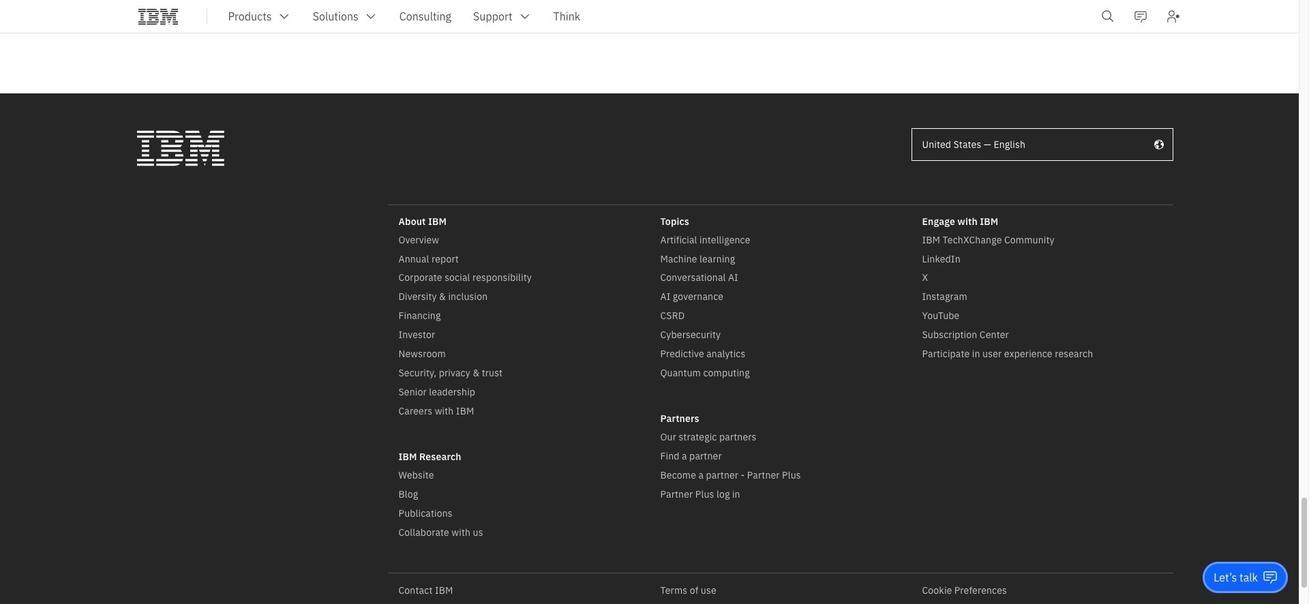 Task type: vqa. For each thing, say whether or not it's contained in the screenshot.
your privacy choices element
no



Task type: locate. For each thing, give the bounding box(es) containing it.
let's talk element
[[1215, 570, 1259, 585]]



